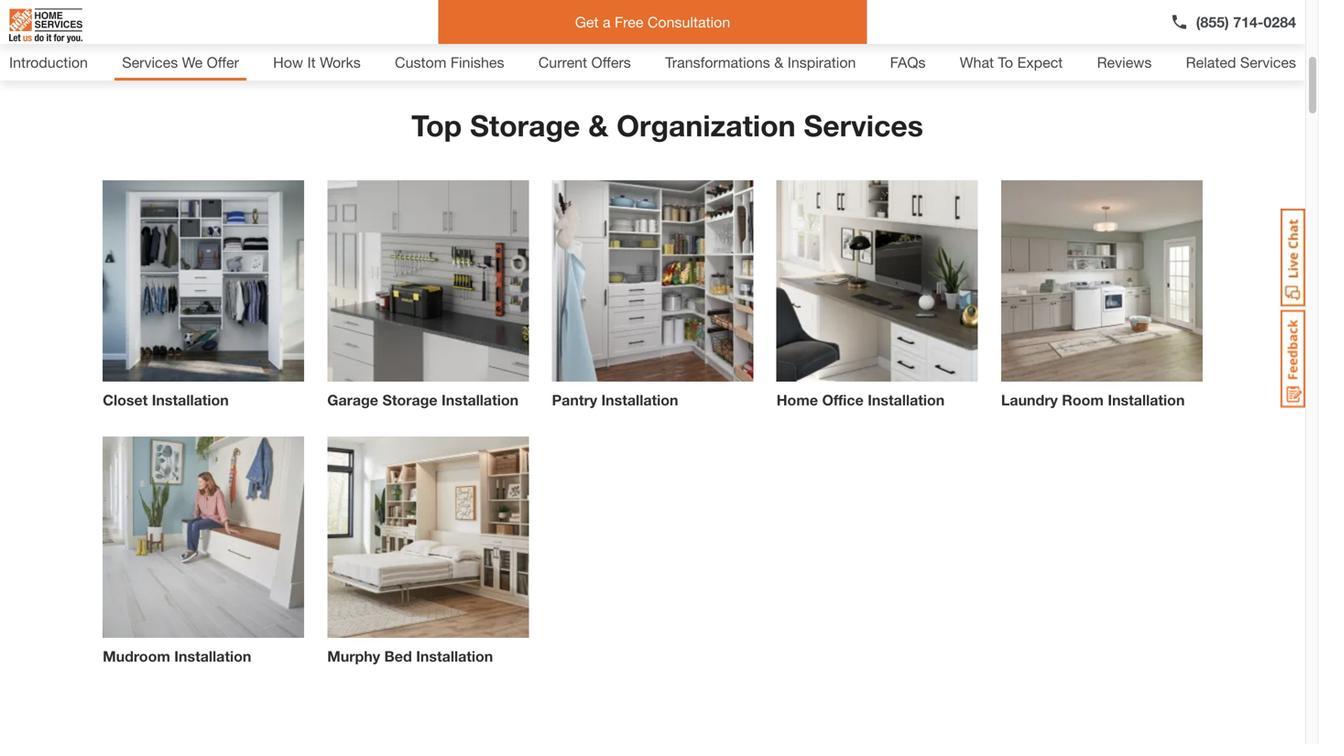 Task type: vqa. For each thing, say whether or not it's contained in the screenshot.
Physical image to the left
no



Task type: describe. For each thing, give the bounding box(es) containing it.
office
[[822, 392, 864, 409]]

get
[[575, 13, 599, 31]]

view
[[38, 27, 69, 44]]

to
[[998, 54, 1013, 71]]

1 horizontal spatial &
[[774, 54, 784, 71]]

related services
[[1186, 54, 1296, 71]]

transformations & inspiration
[[665, 54, 856, 71]]

closet installation link
[[96, 180, 311, 419]]

free
[[615, 13, 644, 31]]

live chat image
[[1281, 209, 1306, 307]]

laundry
[[1001, 392, 1058, 409]]

home
[[777, 392, 818, 409]]

current
[[73, 27, 120, 44]]

top storage & organization services
[[411, 108, 923, 143]]

closet installation image
[[103, 180, 304, 382]]

home office installation
[[777, 392, 945, 409]]

pantry
[[552, 392, 597, 409]]

related
[[1186, 54, 1236, 71]]

closet installation
[[103, 392, 229, 409]]

how
[[273, 54, 303, 71]]

room
[[1062, 392, 1104, 409]]

we
[[182, 54, 203, 71]]

transformations
[[665, 54, 770, 71]]

murphy
[[327, 648, 380, 666]]

0 horizontal spatial services
[[122, 54, 178, 71]]

laundry room installation
[[1001, 392, 1185, 409]]

top
[[411, 108, 462, 143]]

garage storage installation link
[[320, 180, 536, 419]]

laundry room installation image
[[1001, 180, 1203, 382]]

closet
[[103, 392, 148, 409]]

1 horizontal spatial services
[[804, 108, 923, 143]]

(855) 714-0284 link
[[1170, 11, 1296, 33]]

current offers
[[538, 54, 631, 71]]

0284
[[1264, 13, 1296, 31]]

storage for garage
[[382, 392, 438, 409]]

reviews
[[1097, 54, 1152, 71]]

offers
[[124, 27, 161, 44]]

what to expect
[[960, 54, 1063, 71]]

pantry installation image
[[552, 180, 754, 382]]

expect
[[1017, 54, 1063, 71]]

finishes
[[451, 54, 504, 71]]

view current offers
[[38, 27, 161, 44]]

2 horizontal spatial services
[[1240, 54, 1296, 71]]

0 horizontal spatial &
[[588, 108, 609, 143]]

custom finishes
[[395, 54, 504, 71]]



Task type: locate. For each thing, give the bounding box(es) containing it.
& left inspiration
[[774, 54, 784, 71]]

feedback link image
[[1281, 310, 1306, 409]]

(855) 714-0284
[[1196, 13, 1296, 31]]

garage
[[327, 392, 378, 409]]

faqs
[[890, 54, 926, 71]]

0 horizontal spatial storage
[[382, 392, 438, 409]]

what
[[960, 54, 994, 71]]

installation inside 'link'
[[1108, 392, 1185, 409]]

get a free consultation
[[575, 13, 730, 31]]

garage storage installation image
[[327, 180, 529, 382]]

services
[[122, 54, 178, 71], [1240, 54, 1296, 71], [804, 108, 923, 143]]

0 vertical spatial &
[[774, 54, 784, 71]]

mudroom installation
[[103, 648, 251, 666]]

1 vertical spatial storage
[[382, 392, 438, 409]]

0 vertical spatial storage
[[470, 108, 580, 143]]

how it works
[[273, 54, 361, 71]]

do it for you logo image
[[9, 1, 82, 50]]

mudroom
[[103, 648, 170, 666]]

current
[[538, 54, 587, 71]]

services down inspiration
[[804, 108, 923, 143]]

organization
[[617, 108, 796, 143]]

introduction
[[9, 54, 88, 71]]

view current offers link
[[38, 27, 161, 44]]

1 horizontal spatial storage
[[470, 108, 580, 143]]

storage right the garage at the left bottom of the page
[[382, 392, 438, 409]]

1 vertical spatial &
[[588, 108, 609, 143]]

garage storage installation
[[327, 392, 519, 409]]

mudroom installation link
[[96, 437, 311, 675]]

laundry room installation link
[[994, 180, 1210, 419]]

home office installation image
[[777, 180, 978, 382]]

home office installation link
[[770, 180, 985, 419]]

murphy bed installation link
[[320, 437, 536, 675]]

pantry installation
[[552, 392, 678, 409]]

storage down current
[[470, 108, 580, 143]]

consultation
[[648, 13, 730, 31]]

&
[[774, 54, 784, 71], [588, 108, 609, 143]]

(855)
[[1196, 13, 1229, 31]]

services down offers
[[122, 54, 178, 71]]

pantry installation link
[[545, 180, 760, 419]]

& down offers at the left of the page
[[588, 108, 609, 143]]

offers
[[591, 54, 631, 71]]

services down 0284
[[1240, 54, 1296, 71]]

mudroom installation image
[[103, 437, 304, 639]]

storage for top
[[470, 108, 580, 143]]

custom
[[395, 54, 447, 71]]

storage
[[470, 108, 580, 143], [382, 392, 438, 409]]

inspiration
[[788, 54, 856, 71]]

bed
[[384, 648, 412, 666]]

services we offer
[[122, 54, 239, 71]]

murphy bed installation
[[327, 648, 493, 666]]

get a free consultation button
[[438, 0, 867, 44]]

714-
[[1233, 13, 1264, 31]]

a
[[603, 13, 611, 31]]

works
[[320, 54, 361, 71]]

it
[[307, 54, 316, 71]]

murphy bed installation image
[[327, 437, 529, 639]]

installation
[[152, 392, 229, 409], [442, 392, 519, 409], [601, 392, 678, 409], [868, 392, 945, 409], [1108, 392, 1185, 409], [174, 648, 251, 666], [416, 648, 493, 666]]

offer
[[207, 54, 239, 71]]



